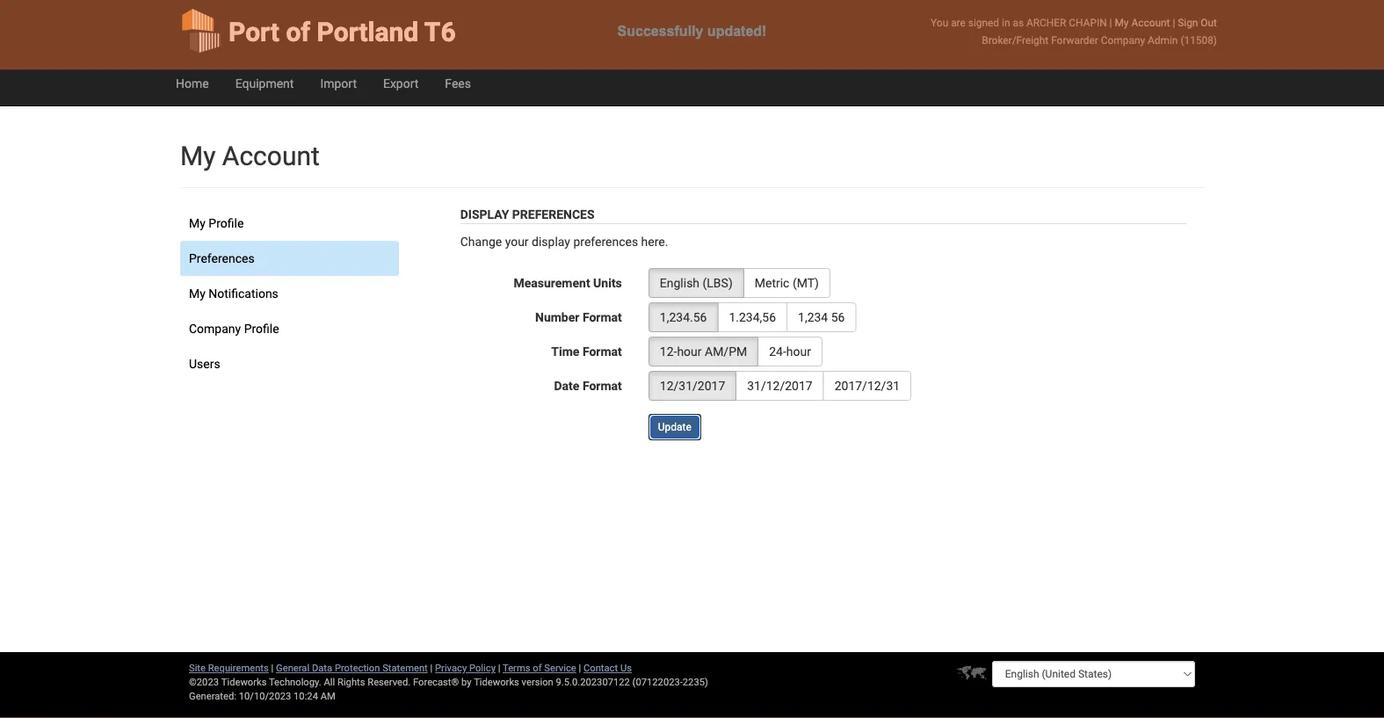 Task type: describe. For each thing, give the bounding box(es) containing it.
import button
[[307, 62, 370, 105]]

port of portland t6 link
[[180, 0, 456, 62]]

profile for my profile
[[209, 216, 244, 230]]

archer
[[1027, 16, 1067, 29]]

my for my notifications
[[189, 286, 206, 301]]

am
[[321, 690, 336, 702]]

format for date format
[[583, 378, 622, 393]]

| right chapin
[[1110, 16, 1112, 29]]

(mt)
[[793, 276, 819, 290]]

time format
[[551, 344, 622, 359]]

0 horizontal spatial preferences
[[189, 251, 255, 265]]

1.234,56
[[729, 310, 776, 324]]

site requirements link
[[189, 662, 269, 674]]

1,234.56
[[660, 310, 707, 324]]

my account link
[[1115, 16, 1170, 29]]

display preferences
[[460, 207, 595, 222]]

equipment button
[[222, 62, 307, 105]]

(lbs)
[[703, 276, 733, 290]]

am/pm
[[705, 344, 747, 359]]

profile for company profile
[[244, 321, 279, 336]]

update
[[658, 421, 692, 433]]

24-
[[769, 344, 787, 359]]

export button
[[370, 62, 432, 105]]

policy
[[469, 662, 496, 674]]

us
[[621, 662, 632, 674]]

1,234
[[798, 310, 828, 324]]

reserved.
[[368, 676, 411, 688]]

units
[[593, 276, 622, 290]]

notifications
[[209, 286, 279, 301]]

all
[[324, 676, 335, 688]]

my profile
[[189, 216, 244, 230]]

broker/freight
[[982, 34, 1049, 46]]

t6
[[424, 16, 456, 47]]

date format
[[554, 378, 622, 393]]

users
[[189, 356, 220, 371]]

here.
[[641, 234, 668, 249]]

your
[[505, 234, 529, 249]]

| left sign
[[1173, 16, 1176, 29]]

| up 9.5.0.202307122
[[579, 662, 581, 674]]

measurement units
[[514, 276, 622, 290]]

you are signed in as archer chapin | my account | sign out broker/freight forwarder company admin (11508)
[[931, 16, 1217, 46]]

1 vertical spatial account
[[222, 140, 320, 171]]

signed
[[969, 16, 1000, 29]]

of inside port of portland t6 link
[[286, 16, 310, 47]]

data
[[312, 662, 332, 674]]

protection
[[335, 662, 380, 674]]

service
[[544, 662, 576, 674]]

equipment
[[235, 76, 294, 91]]

by
[[462, 676, 472, 688]]

sign
[[1178, 16, 1199, 29]]

date
[[554, 378, 580, 393]]

you
[[931, 16, 949, 29]]

9.5.0.202307122
[[556, 676, 630, 688]]

in
[[1002, 16, 1010, 29]]

out
[[1201, 16, 1217, 29]]

number
[[535, 310, 580, 324]]

forecast®
[[413, 676, 459, 688]]

| up forecast®
[[430, 662, 433, 674]]

terms of service link
[[503, 662, 576, 674]]

my account
[[180, 140, 320, 171]]

port
[[229, 16, 279, 47]]

successfully
[[618, 23, 704, 39]]

metric (mt)
[[755, 276, 819, 290]]

home button
[[163, 62, 222, 105]]

my inside you are signed in as archer chapin | my account | sign out broker/freight forwarder company admin (11508)
[[1115, 16, 1129, 29]]

contact us link
[[584, 662, 632, 674]]

2017/12/31
[[835, 378, 900, 393]]

statement
[[383, 662, 428, 674]]

format for time format
[[583, 344, 622, 359]]

©2023 tideworks
[[189, 676, 267, 688]]



Task type: vqa. For each thing, say whether or not it's contained in the screenshot.
the topmost Preferences
yes



Task type: locate. For each thing, give the bounding box(es) containing it.
updated!
[[708, 23, 767, 39]]

profile down notifications
[[244, 321, 279, 336]]

1 vertical spatial of
[[533, 662, 542, 674]]

format right date
[[583, 378, 622, 393]]

home
[[176, 76, 209, 91]]

hour down 1,234
[[787, 344, 811, 359]]

(11508)
[[1181, 34, 1217, 46]]

hour
[[677, 344, 702, 359], [787, 344, 811, 359]]

hour up "12/31/2017"
[[677, 344, 702, 359]]

|
[[1110, 16, 1112, 29], [1173, 16, 1176, 29], [271, 662, 274, 674], [430, 662, 433, 674], [498, 662, 501, 674], [579, 662, 581, 674]]

format right time
[[583, 344, 622, 359]]

site
[[189, 662, 206, 674]]

measurement
[[514, 276, 590, 290]]

0 vertical spatial account
[[1132, 16, 1170, 29]]

my
[[1115, 16, 1129, 29], [180, 140, 216, 171], [189, 216, 206, 230], [189, 286, 206, 301]]

hour for 12-
[[677, 344, 702, 359]]

technology.
[[269, 676, 321, 688]]

as
[[1013, 16, 1024, 29]]

successfully updated!
[[618, 23, 767, 39]]

port of portland t6
[[229, 16, 456, 47]]

chapin
[[1069, 16, 1107, 29]]

0 horizontal spatial of
[[286, 16, 310, 47]]

display
[[460, 207, 509, 222]]

1 vertical spatial profile
[[244, 321, 279, 336]]

portland
[[317, 16, 419, 47]]

31/12/2017
[[747, 378, 813, 393]]

tideworks
[[474, 676, 519, 688]]

1 format from the top
[[583, 310, 622, 324]]

site requirements | general data protection statement | privacy policy | terms of service | contact us ©2023 tideworks technology. all rights reserved. forecast® by tideworks version 9.5.0.202307122 (07122023-2235) generated: 10/10/2023 10:24 am
[[189, 662, 708, 702]]

0 vertical spatial of
[[286, 16, 310, 47]]

0 vertical spatial preferences
[[512, 207, 595, 222]]

hour for 24-
[[787, 344, 811, 359]]

10:24
[[294, 690, 318, 702]]

| left general
[[271, 662, 274, 674]]

3 format from the top
[[583, 378, 622, 393]]

version
[[522, 676, 554, 688]]

2 vertical spatial format
[[583, 378, 622, 393]]

profile
[[209, 216, 244, 230], [244, 321, 279, 336]]

1 vertical spatial preferences
[[189, 251, 255, 265]]

2235)
[[683, 676, 708, 688]]

0 horizontal spatial account
[[222, 140, 320, 171]]

account
[[1132, 16, 1170, 29], [222, 140, 320, 171]]

10/10/2023
[[239, 690, 291, 702]]

fees
[[445, 76, 471, 91]]

1 horizontal spatial account
[[1132, 16, 1170, 29]]

change your display preferences here.
[[460, 234, 668, 249]]

generated:
[[189, 690, 236, 702]]

2 format from the top
[[583, 344, 622, 359]]

0 horizontal spatial company
[[189, 321, 241, 336]]

contact
[[584, 662, 618, 674]]

import
[[320, 76, 357, 91]]

account down equipment dropdown button
[[222, 140, 320, 171]]

company up the users
[[189, 321, 241, 336]]

forwarder
[[1051, 34, 1099, 46]]

(07122023-
[[633, 676, 683, 688]]

english (lbs)
[[660, 276, 733, 290]]

fees button
[[432, 62, 484, 105]]

terms
[[503, 662, 530, 674]]

1 horizontal spatial hour
[[787, 344, 811, 359]]

my for my profile
[[189, 216, 206, 230]]

preferences
[[512, 207, 595, 222], [189, 251, 255, 265]]

my for my account
[[180, 140, 216, 171]]

company
[[1101, 34, 1146, 46], [189, 321, 241, 336]]

0 vertical spatial format
[[583, 310, 622, 324]]

0 vertical spatial company
[[1101, 34, 1146, 46]]

company down the my account link
[[1101, 34, 1146, 46]]

of up version
[[533, 662, 542, 674]]

of right port
[[286, 16, 310, 47]]

12-hour am/pm
[[660, 344, 747, 359]]

preferences
[[574, 234, 638, 249]]

account up admin
[[1132, 16, 1170, 29]]

number format
[[535, 310, 622, 324]]

1 vertical spatial format
[[583, 344, 622, 359]]

1 horizontal spatial of
[[533, 662, 542, 674]]

1 horizontal spatial company
[[1101, 34, 1146, 46]]

profile up my notifications
[[209, 216, 244, 230]]

my up my notifications
[[189, 216, 206, 230]]

privacy
[[435, 662, 467, 674]]

12/31/2017
[[660, 378, 725, 393]]

change
[[460, 234, 502, 249]]

admin
[[1148, 34, 1178, 46]]

requirements
[[208, 662, 269, 674]]

update button
[[649, 414, 701, 440]]

display
[[532, 234, 570, 249]]

general
[[276, 662, 310, 674]]

24-hour
[[769, 344, 811, 359]]

sign out link
[[1178, 16, 1217, 29]]

my notifications
[[189, 286, 279, 301]]

company profile
[[189, 321, 279, 336]]

account inside you are signed in as archer chapin | my account | sign out broker/freight forwarder company admin (11508)
[[1132, 16, 1170, 29]]

1,234 56
[[798, 310, 845, 324]]

my right chapin
[[1115, 16, 1129, 29]]

12-
[[660, 344, 677, 359]]

rights
[[338, 676, 365, 688]]

1 vertical spatial company
[[189, 321, 241, 336]]

general data protection statement link
[[276, 662, 428, 674]]

preferences up display
[[512, 207, 595, 222]]

metric
[[755, 276, 790, 290]]

1 horizontal spatial preferences
[[512, 207, 595, 222]]

export
[[383, 76, 419, 91]]

time
[[551, 344, 580, 359]]

company inside you are signed in as archer chapin | my account | sign out broker/freight forwarder company admin (11508)
[[1101, 34, 1146, 46]]

are
[[951, 16, 966, 29]]

english
[[660, 276, 700, 290]]

0 horizontal spatial hour
[[677, 344, 702, 359]]

format down units
[[583, 310, 622, 324]]

preferences down my profile
[[189, 251, 255, 265]]

0 vertical spatial profile
[[209, 216, 244, 230]]

| up tideworks
[[498, 662, 501, 674]]

of inside "site requirements | general data protection statement | privacy policy | terms of service | contact us ©2023 tideworks technology. all rights reserved. forecast® by tideworks version 9.5.0.202307122 (07122023-2235) generated: 10/10/2023 10:24 am"
[[533, 662, 542, 674]]

my left notifications
[[189, 286, 206, 301]]

privacy policy link
[[435, 662, 496, 674]]

format for number format
[[583, 310, 622, 324]]

2 hour from the left
[[787, 344, 811, 359]]

1 hour from the left
[[677, 344, 702, 359]]

my up my profile
[[180, 140, 216, 171]]

of
[[286, 16, 310, 47], [533, 662, 542, 674]]



